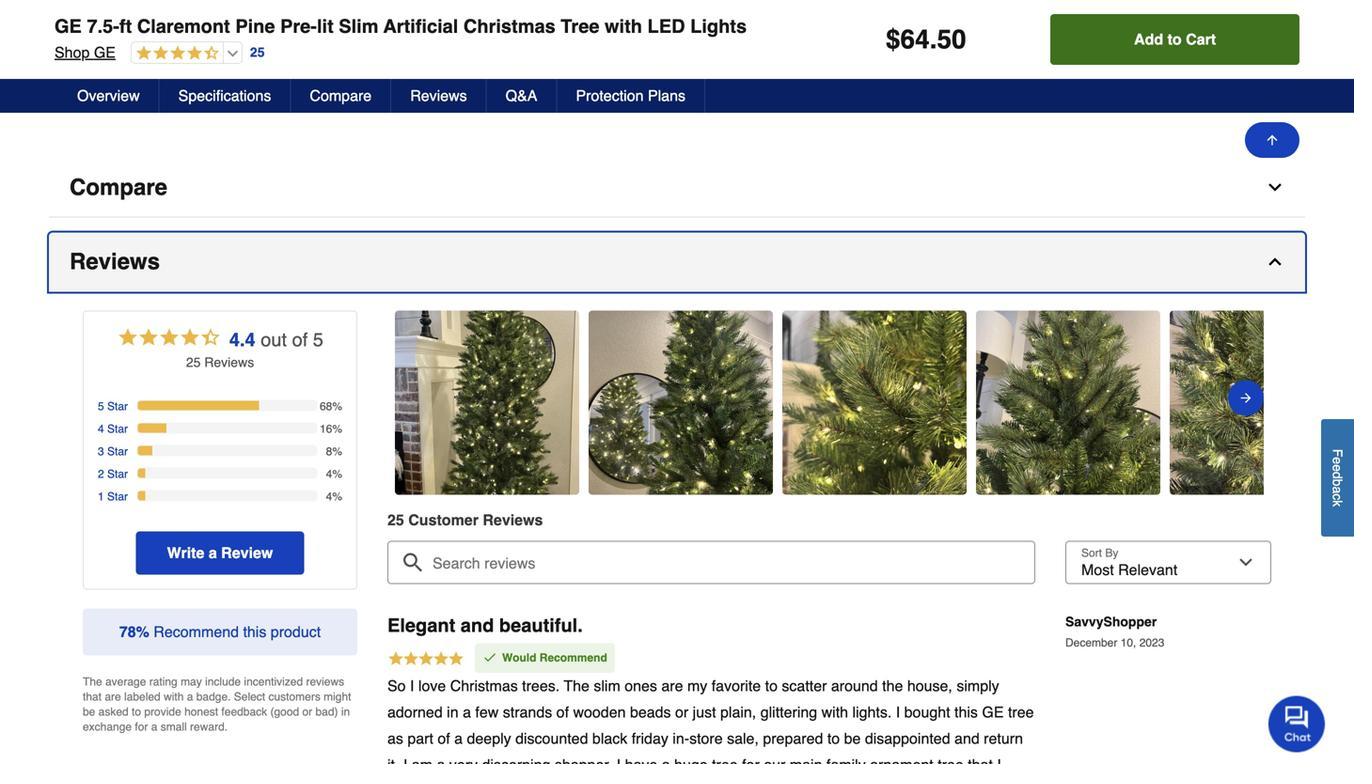 Task type: describe. For each thing, give the bounding box(es) containing it.
trees.
[[522, 678, 560, 695]]

star for 4 star
[[107, 423, 128, 436]]

led
[[648, 16, 685, 37]]

f e e d b a c k button
[[1322, 419, 1355, 537]]

for inside so i love christmas trees. the slim ones are my favorite to scatter around the house, simply adorned in a few strands of wooden beads or just plain, glittering with lights. i bought this ge tree as part of a deeply discounted black friday in-store sale, prepared to be disappointed and return it. i am a very discerning shopper. i have a huge tree for our main family ornament tree tha
[[742, 757, 760, 765]]

are for ones
[[662, 678, 684, 695]]

would recommend
[[502, 652, 608, 665]]

2023
[[1140, 637, 1165, 650]]

labeled
[[124, 691, 161, 704]]

my
[[688, 678, 708, 695]]

$
[[886, 24, 901, 55]]

customer
[[409, 512, 479, 529]]

a right have
[[662, 757, 670, 765]]

.
[[930, 24, 938, 55]]

with inside the average rating may include incentivized reviews that are labeled with a badge. select customers might be asked to provide honest feedback (good or bad) in exchange for a small reward.
[[164, 691, 184, 704]]

average
[[105, 676, 146, 689]]

huge
[[675, 757, 708, 765]]

main
[[790, 757, 823, 765]]

return
[[984, 731, 1024, 748]]

i right it.
[[404, 757, 408, 765]]

0 horizontal spatial ge
[[55, 16, 82, 37]]

78 % recommend this product
[[119, 624, 321, 641]]

3 star
[[98, 445, 128, 459]]

overview button
[[58, 79, 160, 113]]

i left have
[[617, 757, 621, 765]]

64
[[901, 24, 930, 55]]

add to cart
[[1135, 31, 1217, 48]]

pine
[[235, 16, 275, 37]]

just
[[693, 704, 716, 722]]

compare for bottommost compare button
[[70, 174, 167, 200]]

16%
[[320, 423, 342, 436]]

bad)
[[316, 706, 338, 719]]

$ 64 . 50
[[886, 24, 967, 55]]

4.4
[[229, 329, 256, 351]]

0 vertical spatial this
[[243, 624, 267, 641]]

december
[[1066, 637, 1118, 650]]

i right so
[[410, 678, 414, 695]]

1 horizontal spatial tree
[[938, 757, 964, 765]]

78
[[119, 624, 136, 641]]

write
[[167, 545, 205, 562]]

add
[[1135, 31, 1164, 48]]

1 horizontal spatial s
[[535, 512, 543, 529]]

for inside the average rating may include incentivized reviews that are labeled with a badge. select customers might be asked to provide honest feedback (good or bad) in exchange for a small reward.
[[135, 721, 148, 734]]

star for 2 star
[[107, 468, 128, 481]]

bought
[[905, 704, 951, 722]]

1 horizontal spatial of
[[438, 731, 450, 748]]

be inside the average rating may include incentivized reviews that are labeled with a badge. select customers might be asked to provide honest feedback (good or bad) in exchange for a small reward.
[[83, 706, 95, 719]]

provide
[[144, 706, 181, 719]]

0 vertical spatial compare button
[[291, 79, 392, 113]]

4% for 1 star
[[326, 491, 342, 504]]

lights
[[691, 16, 747, 37]]

customers
[[269, 691, 321, 704]]

s inside 4.4 out of 5 25 review s
[[248, 355, 254, 370]]

honest
[[184, 706, 218, 719]]

rating
[[149, 676, 178, 689]]

write a review button
[[136, 532, 304, 575]]

0 vertical spatial reviews button
[[392, 79, 487, 113]]

1 star
[[98, 491, 128, 504]]

love
[[419, 678, 446, 695]]

0 vertical spatial christmas
[[464, 16, 556, 37]]

shop ge
[[55, 44, 116, 61]]

5 inside 4.4 out of 5 25 review s
[[313, 329, 324, 351]]

25 for 25
[[250, 45, 265, 60]]

prepared
[[763, 731, 824, 748]]

sale,
[[727, 731, 759, 748]]

%
[[136, 624, 149, 641]]

slim
[[339, 16, 379, 37]]

black
[[593, 731, 628, 748]]

3 uploaded image image from the left
[[783, 394, 967, 413]]

1 vertical spatial 4.4 stars image
[[117, 326, 222, 353]]

are for that
[[105, 691, 121, 704]]

0 horizontal spatial and
[[461, 615, 494, 637]]

ft
[[119, 16, 132, 37]]

25 customer review s
[[388, 512, 543, 529]]

1
[[98, 491, 104, 504]]

arrow up image
[[1265, 133, 1280, 148]]

compare for topmost compare button
[[310, 87, 372, 104]]

few
[[476, 704, 499, 722]]

tree
[[561, 16, 600, 37]]

a inside button
[[1331, 487, 1346, 494]]

1 vertical spatial recommend
[[540, 652, 608, 665]]

chat invite button image
[[1269, 696, 1327, 753]]

0 horizontal spatial tree
[[712, 757, 738, 765]]

part
[[408, 731, 434, 748]]

elegant
[[388, 615, 456, 637]]

feedback
[[222, 706, 267, 719]]

f
[[1331, 449, 1346, 457]]

review for write a review
[[221, 545, 273, 562]]

exchange
[[83, 721, 132, 734]]

3
[[98, 445, 104, 459]]

select
[[234, 691, 265, 704]]

it.
[[388, 757, 399, 765]]

in inside the average rating may include incentivized reviews that are labeled with a badge. select customers might be asked to provide honest feedback (good or bad) in exchange for a small reward.
[[341, 706, 350, 719]]

glittering
[[761, 704, 818, 722]]

1 horizontal spatial with
[[605, 16, 643, 37]]

badge.
[[196, 691, 231, 704]]

b
[[1331, 479, 1346, 487]]

shopper.
[[555, 757, 613, 765]]

in inside so i love christmas trees. the slim ones are my favorite to scatter around the house, simply adorned in a few strands of wooden beads or just plain, glittering with lights. i bought this ge tree as part of a deeply discounted black friday in-store sale, prepared to be disappointed and return it. i am a very discerning shopper. i have a huge tree for our main family ornament tree tha
[[447, 704, 459, 722]]

star for 5 star
[[107, 400, 128, 413]]

and inside so i love christmas trees. the slim ones are my favorite to scatter around the house, simply adorned in a few strands of wooden beads or just plain, glittering with lights. i bought this ge tree as part of a deeply discounted black friday in-store sale, prepared to be disappointed and return it. i am a very discerning shopper. i have a huge tree for our main family ornament tree tha
[[955, 731, 980, 748]]

would
[[502, 652, 537, 665]]

unspsc
[[84, 42, 131, 55]]

lights.
[[853, 704, 892, 722]]

ge 7.5-ft claremont pine pre-lit slim artificial christmas tree with led lights
[[55, 16, 747, 37]]

10,
[[1121, 637, 1137, 650]]

4
[[98, 423, 104, 436]]

overview
[[77, 87, 140, 104]]

a inside "button"
[[209, 545, 217, 562]]

the inside so i love christmas trees. the slim ones are my favorite to scatter around the house, simply adorned in a few strands of wooden beads or just plain, glittering with lights. i bought this ge tree as part of a deeply discounted black friday in-store sale, prepared to be disappointed and return it. i am a very discerning shopper. i have a huge tree for our main family ornament tree tha
[[564, 678, 590, 695]]

artificial
[[384, 16, 459, 37]]

may
[[181, 676, 202, 689]]

the average rating may include incentivized reviews that are labeled with a badge. select customers might be asked to provide honest feedback (good or bad) in exchange for a small reward.
[[83, 676, 351, 734]]

1 vertical spatial 5
[[98, 400, 104, 413]]

our
[[764, 757, 786, 765]]

Search reviews text field
[[395, 541, 1028, 573]]

plain,
[[721, 704, 757, 722]]

2 uploaded image image from the left
[[589, 394, 773, 413]]

so
[[388, 678, 406, 695]]

family
[[827, 757, 866, 765]]

0 horizontal spatial recommend
[[154, 624, 239, 641]]

f e e d b a c k
[[1331, 449, 1346, 507]]



Task type: locate. For each thing, give the bounding box(es) containing it.
to up family
[[828, 731, 840, 748]]

0 vertical spatial and
[[461, 615, 494, 637]]

small
[[161, 721, 187, 734]]

1 vertical spatial review
[[483, 512, 535, 529]]

around
[[832, 678, 878, 695]]

protection plans
[[576, 87, 686, 104]]

tree down sale,
[[712, 757, 738, 765]]

0 vertical spatial 5
[[313, 329, 324, 351]]

5 up 4
[[98, 400, 104, 413]]

1 horizontal spatial this
[[955, 704, 978, 722]]

1 vertical spatial this
[[955, 704, 978, 722]]

4.4 stars image left 4.4
[[117, 326, 222, 353]]

tree up return
[[1009, 704, 1034, 722]]

1 vertical spatial 4%
[[326, 491, 342, 504]]

with down around
[[822, 704, 849, 722]]

this down simply
[[955, 704, 978, 722]]

star
[[107, 400, 128, 413], [107, 423, 128, 436], [107, 445, 128, 459], [107, 468, 128, 481], [107, 491, 128, 504]]

compare down overview button
[[70, 174, 167, 200]]

in left the few at the bottom left of page
[[447, 704, 459, 722]]

add to cart button
[[1051, 14, 1300, 65]]

1 star from the top
[[107, 400, 128, 413]]

discerning
[[482, 757, 551, 765]]

0 vertical spatial review
[[204, 355, 248, 370]]

to down labeled
[[132, 706, 141, 719]]

plans
[[648, 87, 686, 104]]

beads
[[630, 704, 671, 722]]

0 horizontal spatial 5
[[98, 400, 104, 413]]

for down provide
[[135, 721, 148, 734]]

2
[[98, 468, 104, 481]]

review for 25 customer review s
[[483, 512, 535, 529]]

are inside so i love christmas trees. the slim ones are my favorite to scatter around the house, simply adorned in a few strands of wooden beads or just plain, glittering with lights. i bought this ge tree as part of a deeply discounted black friday in-store sale, prepared to be disappointed and return it. i am a very discerning shopper. i have a huge tree for our main family ornament tree tha
[[662, 678, 684, 695]]

a down provide
[[151, 721, 157, 734]]

be up family
[[845, 731, 861, 748]]

of inside 4.4 out of 5 25 review s
[[292, 329, 308, 351]]

1 horizontal spatial reviews
[[410, 87, 467, 104]]

reviews
[[410, 87, 467, 104], [70, 249, 160, 275]]

this inside so i love christmas trees. the slim ones are my favorite to scatter around the house, simply adorned in a few strands of wooden beads or just plain, glittering with lights. i bought this ge tree as part of a deeply discounted black friday in-store sale, prepared to be disappointed and return it. i am a very discerning shopper. i have a huge tree for our main family ornament tree tha
[[955, 704, 978, 722]]

a right write
[[209, 545, 217, 562]]

0 horizontal spatial reviews
[[70, 249, 160, 275]]

friday
[[632, 731, 669, 748]]

to right add
[[1168, 31, 1182, 48]]

disappointed
[[865, 731, 951, 748]]

2 horizontal spatial ge
[[983, 704, 1004, 722]]

of up discounted in the left of the page
[[557, 704, 569, 722]]

25 for 25 customer review s
[[388, 512, 404, 529]]

0 vertical spatial reviews
[[410, 87, 467, 104]]

star for 3 star
[[107, 445, 128, 459]]

compare down lit
[[310, 87, 372, 104]]

claremont
[[137, 16, 230, 37]]

very
[[450, 757, 478, 765]]

4 uploaded image image from the left
[[977, 394, 1161, 413]]

a
[[1331, 487, 1346, 494], [209, 545, 217, 562], [187, 691, 193, 704], [463, 704, 471, 722], [151, 721, 157, 734], [455, 731, 463, 748], [437, 757, 445, 765], [662, 757, 670, 765]]

4.4 stars image down claremont
[[132, 45, 219, 63]]

a up k
[[1331, 487, 1346, 494]]

recommend up may
[[154, 624, 239, 641]]

pre-
[[280, 16, 317, 37]]

1 horizontal spatial the
[[564, 678, 590, 695]]

protection
[[576, 87, 644, 104]]

ornament
[[870, 757, 934, 765]]

4.4 out of 5 25 review s
[[186, 329, 324, 370]]

3 star from the top
[[107, 445, 128, 459]]

review right write
[[221, 545, 273, 562]]

the left slim
[[564, 678, 590, 695]]

out
[[261, 329, 287, 351]]

arrow right image
[[1239, 387, 1254, 410]]

0 horizontal spatial or
[[302, 706, 313, 719]]

slim
[[594, 678, 621, 695]]

a left the few at the bottom left of page
[[463, 704, 471, 722]]

are left my
[[662, 678, 684, 695]]

0 vertical spatial 4%
[[326, 468, 342, 481]]

am
[[412, 757, 433, 765]]

so i love christmas trees. the slim ones are my favorite to scatter around the house, simply adorned in a few strands of wooden beads or just plain, glittering with lights. i bought this ge tree as part of a deeply discounted black friday in-store sale, prepared to be disappointed and return it. i am a very discerning shopper. i have a huge tree for our main family ornament tree tha
[[388, 678, 1034, 765]]

are inside the average rating may include incentivized reviews that are labeled with a badge. select customers might be asked to provide honest feedback (good or bad) in exchange for a small reward.
[[105, 691, 121, 704]]

or left "just"
[[676, 704, 689, 722]]

compare button down plans
[[49, 159, 1306, 218]]

5 star from the top
[[107, 491, 128, 504]]

2 4% from the top
[[326, 491, 342, 504]]

be inside so i love christmas trees. the slim ones are my favorite to scatter around the house, simply adorned in a few strands of wooden beads or just plain, glittering with lights. i bought this ge tree as part of a deeply discounted black friday in-store sale, prepared to be disappointed and return it. i am a very discerning shopper. i have a huge tree for our main family ornament tree tha
[[845, 731, 861, 748]]

review right customer
[[483, 512, 535, 529]]

for
[[135, 721, 148, 734], [742, 757, 760, 765]]

0 vertical spatial be
[[83, 706, 95, 719]]

2 star from the top
[[107, 423, 128, 436]]

1 horizontal spatial or
[[676, 704, 689, 722]]

0 horizontal spatial are
[[105, 691, 121, 704]]

1 vertical spatial ge
[[94, 44, 116, 61]]

star right 1
[[107, 491, 128, 504]]

to inside button
[[1168, 31, 1182, 48]]

1 vertical spatial 25
[[186, 355, 201, 370]]

4 star
[[98, 423, 128, 436]]

deeply
[[467, 731, 511, 748]]

the inside the average rating may include incentivized reviews that are labeled with a badge. select customers might be asked to provide honest feedback (good or bad) in exchange for a small reward.
[[83, 676, 102, 689]]

savvyshopper december 10, 2023
[[1066, 615, 1165, 650]]

chevron up image
[[1266, 253, 1285, 271]]

store
[[690, 731, 723, 748]]

compare
[[310, 87, 372, 104], [70, 174, 167, 200]]

0 vertical spatial for
[[135, 721, 148, 734]]

2 horizontal spatial of
[[557, 704, 569, 722]]

compare button
[[291, 79, 392, 113], [49, 159, 1306, 218]]

a down may
[[187, 691, 193, 704]]

0 vertical spatial s
[[248, 355, 254, 370]]

tree down 'disappointed'
[[938, 757, 964, 765]]

reviews button
[[392, 79, 487, 113], [49, 233, 1306, 292]]

5 right out at the top of the page
[[313, 329, 324, 351]]

4%
[[326, 468, 342, 481], [326, 491, 342, 504]]

review inside "button"
[[221, 545, 273, 562]]

k
[[1331, 501, 1346, 507]]

1 horizontal spatial are
[[662, 678, 684, 695]]

1 horizontal spatial 25
[[250, 45, 265, 60]]

4.4 stars image
[[132, 45, 219, 63], [117, 326, 222, 353]]

or
[[676, 704, 689, 722], [302, 706, 313, 719]]

beautiful.
[[499, 615, 583, 637]]

with down the rating
[[164, 691, 184, 704]]

ge up return
[[983, 704, 1004, 722]]

2 horizontal spatial with
[[822, 704, 849, 722]]

1 horizontal spatial and
[[955, 731, 980, 748]]

e up d
[[1331, 457, 1346, 465]]

the
[[883, 678, 904, 695]]

savvyshopper
[[1066, 615, 1157, 630]]

1 vertical spatial be
[[845, 731, 861, 748]]

5 stars image
[[388, 651, 465, 671]]

star up 4 star
[[107, 400, 128, 413]]

simply
[[957, 678, 1000, 695]]

1 horizontal spatial be
[[845, 731, 861, 748]]

ge up shop
[[55, 16, 82, 37]]

tree
[[1009, 704, 1034, 722], [712, 757, 738, 765], [938, 757, 964, 765]]

1 horizontal spatial recommend
[[540, 652, 608, 665]]

1 horizontal spatial in
[[447, 704, 459, 722]]

christmas
[[464, 16, 556, 37], [450, 678, 518, 695]]

or inside so i love christmas trees. the slim ones are my favorite to scatter around the house, simply adorned in a few strands of wooden beads or just plain, glittering with lights. i bought this ge tree as part of a deeply discounted black friday in-store sale, prepared to be disappointed and return it. i am a very discerning shopper. i have a huge tree for our main family ornament tree tha
[[676, 704, 689, 722]]

this left "product" in the bottom left of the page
[[243, 624, 267, 641]]

2 vertical spatial ge
[[983, 704, 1004, 722]]

1 horizontal spatial for
[[742, 757, 760, 765]]

0 horizontal spatial for
[[135, 721, 148, 734]]

are up asked
[[105, 691, 121, 704]]

1 4% from the top
[[326, 468, 342, 481]]

0 vertical spatial of
[[292, 329, 308, 351]]

chevron down image
[[1266, 178, 1285, 197]]

7.5-
[[87, 16, 119, 37]]

1 vertical spatial of
[[557, 704, 569, 722]]

1 horizontal spatial ge
[[94, 44, 116, 61]]

elegant and beautiful.
[[388, 615, 583, 637]]

i right lights. on the bottom
[[896, 704, 901, 722]]

1 vertical spatial reviews
[[70, 249, 160, 275]]

star for 1 star
[[107, 491, 128, 504]]

2 horizontal spatial tree
[[1009, 704, 1034, 722]]

review
[[204, 355, 248, 370], [483, 512, 535, 529], [221, 545, 273, 562]]

lit
[[317, 16, 334, 37]]

2 horizontal spatial 25
[[388, 512, 404, 529]]

0 horizontal spatial with
[[164, 691, 184, 704]]

(good
[[270, 706, 299, 719]]

2 vertical spatial of
[[438, 731, 450, 748]]

of right part
[[438, 731, 450, 748]]

1 vertical spatial and
[[955, 731, 980, 748]]

1 vertical spatial christmas
[[450, 678, 518, 695]]

5 uploaded image image from the left
[[1170, 394, 1355, 413]]

2 vertical spatial review
[[221, 545, 273, 562]]

or left the bad)
[[302, 706, 313, 719]]

1 vertical spatial compare button
[[49, 159, 1306, 218]]

reviews
[[306, 676, 344, 689]]

2 e from the top
[[1331, 465, 1346, 472]]

0 horizontal spatial of
[[292, 329, 308, 351]]

a right am at the bottom of page
[[437, 757, 445, 765]]

for down sale,
[[742, 757, 760, 765]]

25
[[250, 45, 265, 60], [186, 355, 201, 370], [388, 512, 404, 529]]

might
[[324, 691, 351, 704]]

1 vertical spatial compare
[[70, 174, 167, 200]]

25 inside 4.4 out of 5 25 review s
[[186, 355, 201, 370]]

to
[[1168, 31, 1182, 48], [765, 678, 778, 695], [132, 706, 141, 719], [828, 731, 840, 748]]

0 vertical spatial 4.4 stars image
[[132, 45, 219, 63]]

with inside so i love christmas trees. the slim ones are my favorite to scatter around the house, simply adorned in a few strands of wooden beads or just plain, glittering with lights. i bought this ge tree as part of a deeply discounted black friday in-store sale, prepared to be disappointed and return it. i am a very discerning shopper. i have a huge tree for our main family ornament tree tha
[[822, 704, 849, 722]]

strands
[[503, 704, 552, 722]]

0 horizontal spatial 25
[[186, 355, 201, 370]]

1 horizontal spatial compare
[[310, 87, 372, 104]]

recommend
[[154, 624, 239, 641], [540, 652, 608, 665]]

0 horizontal spatial the
[[83, 676, 102, 689]]

0 horizontal spatial be
[[83, 706, 95, 719]]

a up very
[[455, 731, 463, 748]]

1 vertical spatial s
[[535, 512, 543, 529]]

have
[[625, 757, 658, 765]]

be down that
[[83, 706, 95, 719]]

in down might
[[341, 706, 350, 719]]

and up checkmark 'icon'
[[461, 615, 494, 637]]

review down 4.4
[[204, 355, 248, 370]]

1 vertical spatial for
[[742, 757, 760, 765]]

christmas up the few at the bottom left of page
[[450, 678, 518, 695]]

adorned
[[388, 704, 443, 722]]

asked
[[98, 706, 129, 719]]

4 star from the top
[[107, 468, 128, 481]]

2 vertical spatial 25
[[388, 512, 404, 529]]

star right 2
[[107, 468, 128, 481]]

1 horizontal spatial 5
[[313, 329, 324, 351]]

q&a
[[506, 87, 538, 104]]

0 vertical spatial compare
[[310, 87, 372, 104]]

ones
[[625, 678, 658, 695]]

with
[[605, 16, 643, 37], [164, 691, 184, 704], [822, 704, 849, 722]]

house,
[[908, 678, 953, 695]]

recommend up trees.
[[540, 652, 608, 665]]

68%
[[320, 400, 342, 413]]

the up that
[[83, 676, 102, 689]]

0 vertical spatial recommend
[[154, 624, 239, 641]]

as
[[388, 731, 404, 748]]

4% for 2 star
[[326, 468, 342, 481]]

star right 3
[[107, 445, 128, 459]]

0 horizontal spatial this
[[243, 624, 267, 641]]

with left "led"
[[605, 16, 643, 37]]

specifications
[[178, 87, 271, 104]]

ge down 7.5-
[[94, 44, 116, 61]]

to inside the average rating may include incentivized reviews that are labeled with a badge. select customers might be asked to provide honest feedback (good or bad) in exchange for a small reward.
[[132, 706, 141, 719]]

incentivized
[[244, 676, 303, 689]]

to up glittering
[[765, 678, 778, 695]]

christmas inside so i love christmas trees. the slim ones are my favorite to scatter around the house, simply adorned in a few strands of wooden beads or just plain, glittering with lights. i bought this ge tree as part of a deeply discounted black friday in-store sale, prepared to be disappointed and return it. i am a very discerning shopper. i have a huge tree for our main family ornament tree tha
[[450, 678, 518, 695]]

uploaded image image
[[395, 394, 580, 413], [589, 394, 773, 413], [783, 394, 967, 413], [977, 394, 1161, 413], [1170, 394, 1355, 413]]

c
[[1331, 494, 1346, 501]]

checkmark image
[[483, 651, 498, 666]]

0 horizontal spatial compare
[[70, 174, 167, 200]]

star right 4
[[107, 423, 128, 436]]

0 horizontal spatial in
[[341, 706, 350, 719]]

0 horizontal spatial s
[[248, 355, 254, 370]]

compare button down lit
[[291, 79, 392, 113]]

write a review
[[167, 545, 273, 562]]

ge inside so i love christmas trees. the slim ones are my favorite to scatter around the house, simply adorned in a few strands of wooden beads or just plain, glittering with lights. i bought this ge tree as part of a deeply discounted black friday in-store sale, prepared to be disappointed and return it. i am a very discerning shopper. i have a huge tree for our main family ornament tree tha
[[983, 704, 1004, 722]]

specifications button
[[160, 79, 291, 113]]

1 vertical spatial reviews button
[[49, 233, 1306, 292]]

e up b
[[1331, 465, 1346, 472]]

0 vertical spatial ge
[[55, 16, 82, 37]]

review inside 4.4 out of 5 25 review s
[[204, 355, 248, 370]]

of right out at the top of the page
[[292, 329, 308, 351]]

or inside the average rating may include incentivized reviews that are labeled with a badge. select customers might be asked to provide honest feedback (good or bad) in exchange for a small reward.
[[302, 706, 313, 719]]

be
[[83, 706, 95, 719], [845, 731, 861, 748]]

christmas up q&a
[[464, 16, 556, 37]]

1 uploaded image image from the left
[[395, 394, 580, 413]]

0 vertical spatial 25
[[250, 45, 265, 60]]

and
[[461, 615, 494, 637], [955, 731, 980, 748]]

and left return
[[955, 731, 980, 748]]

1 e from the top
[[1331, 457, 1346, 465]]



Task type: vqa. For each thing, say whether or not it's contained in the screenshot.
the rafters in an attic with rafter vents installed between them. image
no



